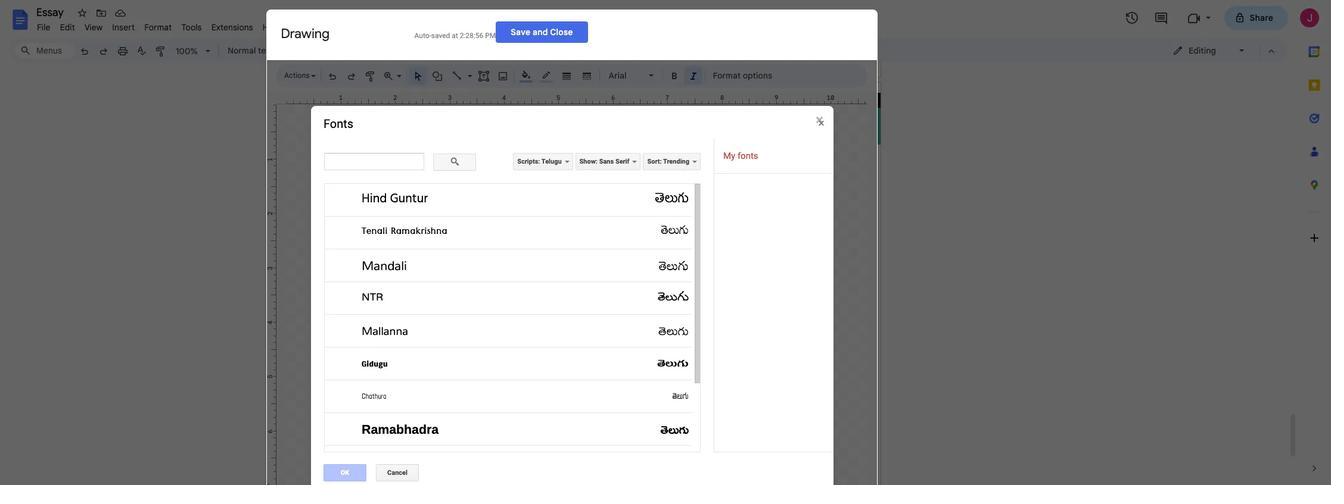 Task type: describe. For each thing, give the bounding box(es) containing it.
at
[[452, 31, 458, 40]]

Star checkbox
[[74, 5, 91, 21]]

menu bar banner
[[0, 0, 1331, 486]]

save and close button
[[496, 21, 588, 43]]

save and close
[[511, 27, 573, 37]]

share. private to only me. image
[[1234, 12, 1245, 23]]

save
[[511, 27, 530, 37]]

drawing
[[281, 25, 330, 41]]

pm
[[485, 31, 496, 40]]



Task type: locate. For each thing, give the bounding box(es) containing it.
drawing dialog
[[266, 9, 877, 486]]

tab list
[[1298, 35, 1331, 452]]

and
[[533, 27, 548, 37]]

Rename text field
[[32, 5, 70, 19]]

menu bar
[[32, 15, 285, 35]]

tab list inside the menu bar banner
[[1298, 35, 1331, 452]]

main toolbar
[[74, 0, 807, 338]]

Menus field
[[15, 42, 74, 59]]

drawing application
[[0, 0, 1331, 486]]

2:28:56
[[460, 31, 483, 40]]

auto-
[[414, 31, 431, 40]]

drawing heading
[[281, 25, 400, 42]]

saved
[[431, 31, 450, 40]]

close
[[550, 27, 573, 37]]

auto-saved at 2:28:56 pm
[[414, 31, 496, 40]]

menu bar inside the menu bar banner
[[32, 15, 285, 35]]



Task type: vqa. For each thing, say whether or not it's contained in the screenshot.
'INSERT LINK (⌘K)' IMAGE
no



